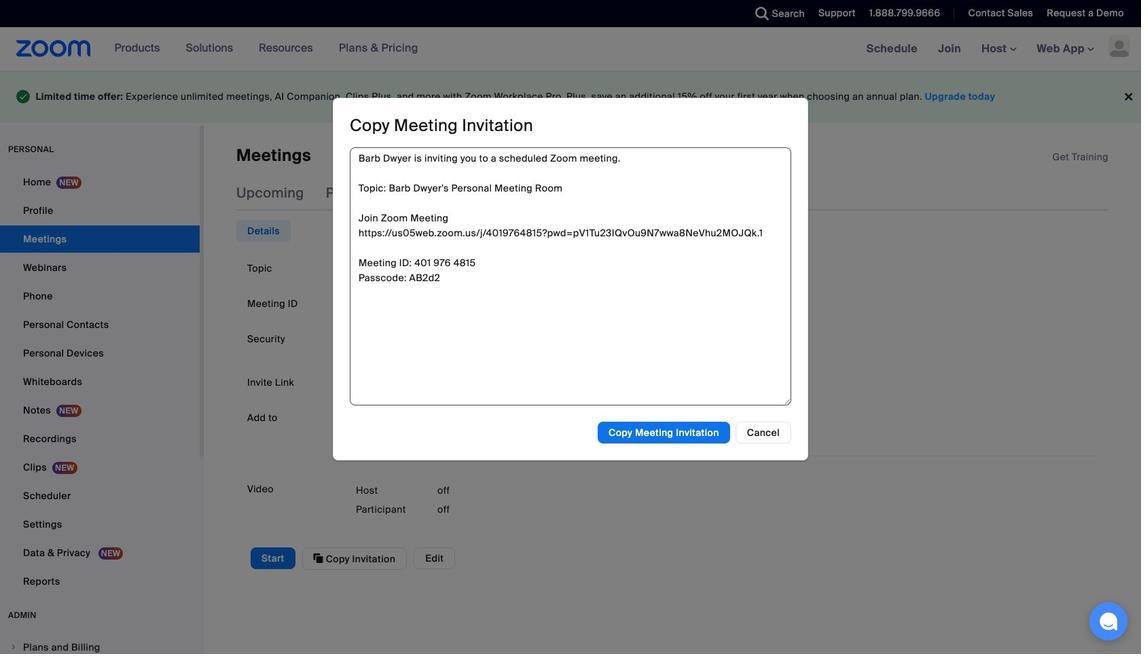 Task type: locate. For each thing, give the bounding box(es) containing it.
footer
[[0, 71, 1142, 123]]

copy image
[[314, 552, 323, 565]]

add to yahoo calendar image
[[643, 412, 657, 425]]

dialog
[[333, 98, 809, 461]]

heading
[[350, 115, 533, 136]]

tab list
[[236, 220, 291, 242]]

tab
[[236, 220, 291, 242]]

application
[[1053, 150, 1109, 163], [356, 372, 1098, 393]]

banner
[[0, 27, 1142, 71]]

btn image
[[356, 412, 370, 425]]

0 vertical spatial application
[[1053, 150, 1109, 163]]

type image
[[16, 87, 30, 106]]



Task type: describe. For each thing, give the bounding box(es) containing it.
copy invitation content text field
[[350, 148, 792, 406]]

personal menu menu
[[0, 168, 200, 596]]

tabs of meeting tab list
[[236, 175, 673, 211]]

1 vertical spatial application
[[356, 372, 1098, 393]]

open chat image
[[1099, 612, 1118, 631]]

add to outlook calendar (.ics) image
[[485, 412, 498, 425]]

product information navigation
[[91, 27, 429, 71]]

meetings navigation
[[857, 27, 1142, 71]]



Task type: vqa. For each thing, say whether or not it's contained in the screenshot.
JOIN MEETING
no



